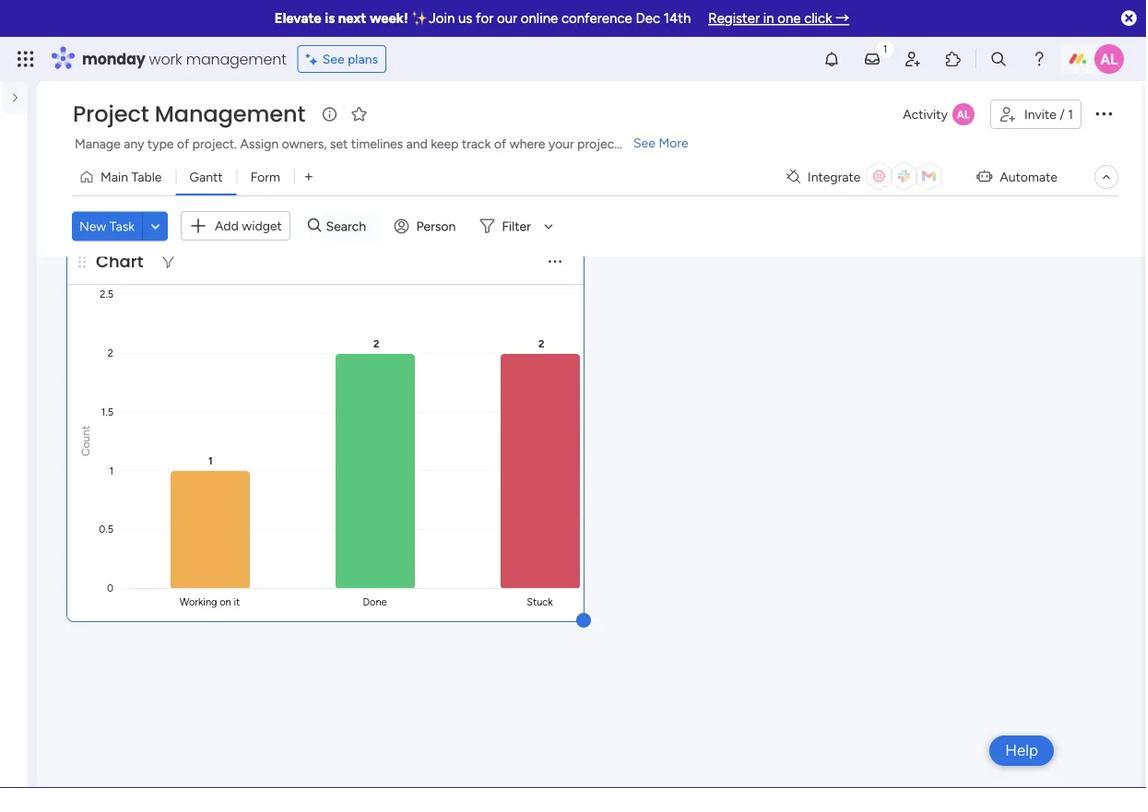 Task type: vqa. For each thing, say whether or not it's contained in the screenshot.
Powered by
no



Task type: describe. For each thing, give the bounding box(es) containing it.
/
[[1060, 107, 1065, 122]]

search everything image
[[990, 50, 1008, 68]]

week!
[[370, 10, 408, 27]]

chart main content
[[37, 0, 1147, 789]]

arrow down image
[[538, 215, 560, 237]]

invite
[[1025, 107, 1057, 122]]

add
[[215, 218, 239, 234]]

integrate
[[808, 169, 861, 185]]

main
[[101, 169, 128, 185]]

add widget
[[215, 218, 282, 234]]

help
[[1006, 742, 1039, 761]]

our
[[497, 10, 518, 27]]

invite members image
[[904, 50, 923, 68]]

collapse board header image
[[1100, 170, 1115, 185]]

notifications image
[[823, 50, 841, 68]]

in
[[764, 10, 775, 27]]

activity
[[904, 107, 948, 122]]

help image
[[1031, 50, 1049, 68]]

timelines
[[351, 136, 403, 152]]

widget
[[242, 218, 282, 234]]

see more
[[634, 135, 689, 151]]

Search field
[[322, 213, 377, 239]]

online
[[521, 10, 558, 27]]

add view image
[[305, 170, 313, 184]]

filter
[[502, 218, 531, 234]]

invite / 1
[[1025, 107, 1074, 122]]

inbox image
[[864, 50, 882, 68]]

1 image
[[877, 38, 894, 59]]

invite / 1 button
[[991, 100, 1082, 129]]

register in one click → link
[[709, 10, 850, 27]]

where
[[510, 136, 546, 152]]

stands.
[[623, 136, 664, 152]]

person
[[417, 218, 456, 234]]

any
[[124, 136, 144, 152]]

and
[[407, 136, 428, 152]]

manage any type of project. assign owners, set timelines and keep track of where your project stands.
[[75, 136, 664, 152]]

more dots image
[[549, 256, 562, 269]]

gantt button
[[176, 162, 237, 192]]

dapulse drag handle 3 image
[[78, 256, 86, 269]]

type
[[148, 136, 174, 152]]

project.
[[193, 136, 237, 152]]

see plans
[[323, 51, 378, 67]]

work
[[149, 48, 182, 69]]

autopilot image
[[977, 164, 993, 188]]

v2 funnel image
[[162, 256, 175, 269]]

project management
[[73, 99, 306, 130]]

2 of from the left
[[494, 136, 507, 152]]

14th
[[664, 10, 691, 27]]

workspace options image
[[13, 183, 31, 201]]

new
[[79, 218, 106, 234]]

lottie animation element
[[0, 687, 28, 789]]

task
[[110, 218, 135, 234]]

v2 search image
[[308, 216, 322, 237]]

management
[[186, 48, 287, 69]]

your
[[549, 136, 575, 152]]

add to favorites image
[[350, 105, 368, 123]]

lottie animation image
[[0, 687, 28, 789]]

management
[[155, 99, 306, 130]]

dec
[[636, 10, 661, 27]]

main table
[[101, 169, 162, 185]]

Project Management field
[[68, 99, 310, 130]]

register in one click →
[[709, 10, 850, 27]]



Task type: locate. For each thing, give the bounding box(es) containing it.
for
[[476, 10, 494, 27]]

1 vertical spatial see
[[634, 135, 656, 151]]

form
[[251, 169, 280, 185]]

form button
[[237, 162, 294, 192]]

dapulse integrations image
[[787, 170, 801, 184]]

join
[[429, 10, 455, 27]]

chart
[[96, 251, 143, 274]]

see for see plans
[[323, 51, 345, 67]]

is
[[325, 10, 335, 27]]

table
[[131, 169, 162, 185]]

elevate
[[275, 10, 322, 27]]

see
[[323, 51, 345, 67], [634, 135, 656, 151]]

monday
[[82, 48, 145, 69]]

0 horizontal spatial of
[[177, 136, 189, 152]]

click
[[805, 10, 833, 27]]

→
[[836, 10, 850, 27]]

elevate is next week! ✨ join us for our online conference dec 14th
[[275, 10, 691, 27]]

activity button
[[896, 100, 984, 129]]

of
[[177, 136, 189, 152], [494, 136, 507, 152]]

✨
[[412, 10, 426, 27]]

set
[[330, 136, 348, 152]]

conference
[[562, 10, 633, 27]]

0 horizontal spatial see
[[323, 51, 345, 67]]

next
[[338, 10, 367, 27]]

new task button
[[72, 212, 142, 241]]

project
[[73, 99, 149, 130]]

1 horizontal spatial see
[[634, 135, 656, 151]]

help button
[[990, 736, 1055, 767]]

option
[[0, 257, 28, 261]]

one
[[778, 10, 801, 27]]

owners,
[[282, 136, 327, 152]]

assign
[[240, 136, 279, 152]]

0 vertical spatial see
[[323, 51, 345, 67]]

see for see more
[[634, 135, 656, 151]]

project
[[578, 136, 620, 152]]

options image
[[1093, 102, 1116, 124]]

angle down image
[[151, 219, 160, 233]]

1
[[1069, 107, 1074, 122]]

1 of from the left
[[177, 136, 189, 152]]

automate
[[1001, 169, 1058, 185]]

monday work management
[[82, 48, 287, 69]]

apps image
[[945, 50, 963, 68]]

plans
[[348, 51, 378, 67]]

more
[[659, 135, 689, 151]]

add widget button
[[181, 211, 291, 241]]

apple lee image
[[1095, 44, 1125, 74]]

see plans button
[[298, 45, 387, 73]]

1 horizontal spatial of
[[494, 136, 507, 152]]

show board description image
[[319, 105, 341, 124]]

new task
[[79, 218, 135, 234]]

gantt
[[190, 169, 223, 185]]

see more link
[[632, 134, 691, 152]]

track
[[462, 136, 491, 152]]

filter button
[[473, 212, 560, 241]]

register
[[709, 10, 760, 27]]

us
[[459, 10, 473, 27]]

see left plans
[[323, 51, 345, 67]]

manage
[[75, 136, 121, 152]]

person button
[[387, 212, 467, 241]]

see inside button
[[323, 51, 345, 67]]

keep
[[431, 136, 459, 152]]

list box
[[0, 255, 37, 539]]

select product image
[[17, 50, 35, 68]]

main table button
[[72, 162, 176, 192]]

see left more
[[634, 135, 656, 151]]

of right track
[[494, 136, 507, 152]]

of right the "type"
[[177, 136, 189, 152]]



